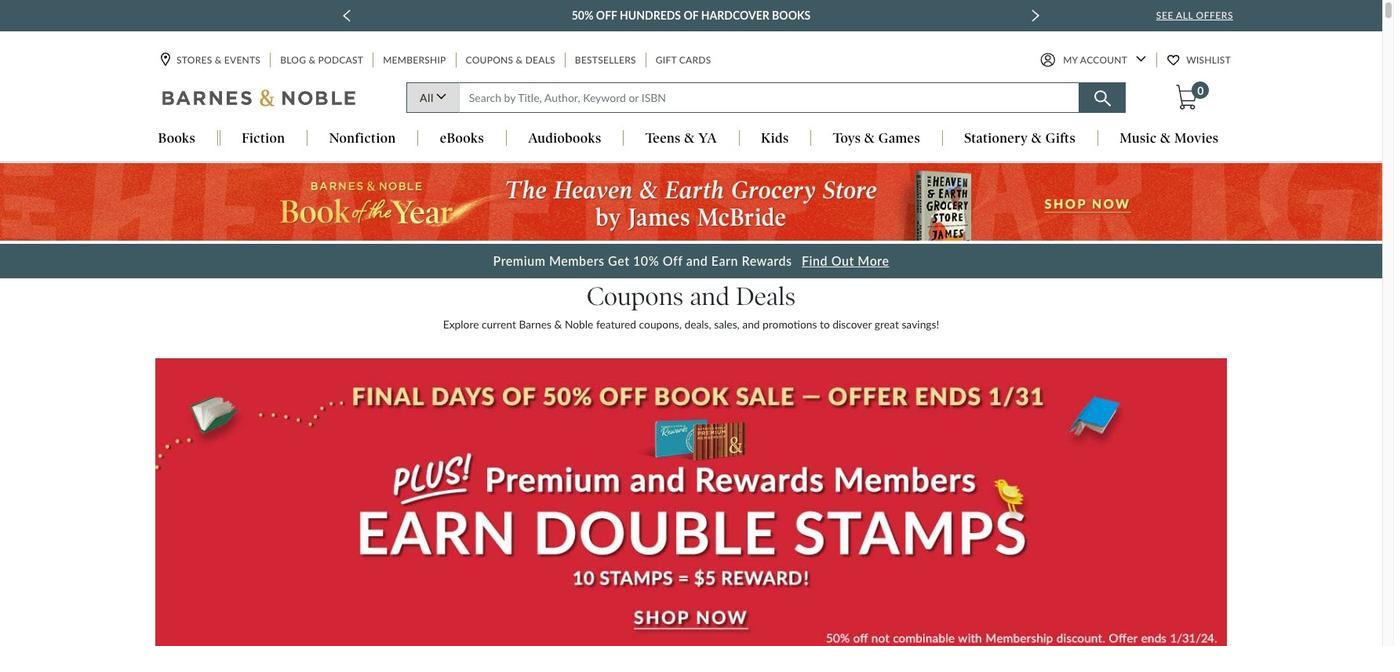 Task type: locate. For each thing, give the bounding box(es) containing it.
None field
[[459, 83, 1080, 113]]

see all offers
[[1157, 9, 1234, 21]]

1 vertical spatial and
[[690, 281, 730, 312]]

0 vertical spatial coupons
[[466, 55, 514, 66]]

1 vertical spatial deals
[[736, 281, 796, 312]]

10%
[[633, 253, 659, 268]]

coupons right the membership
[[466, 55, 514, 66]]

0 horizontal spatial coupons
[[466, 55, 514, 66]]

logo image
[[162, 89, 357, 111]]

1 horizontal spatial coupons
[[587, 281, 684, 312]]

toys
[[833, 131, 861, 146]]

Search by Title, Author, Keyword or ISBN text field
[[459, 83, 1080, 113]]

1 vertical spatial off
[[663, 253, 683, 268]]

0 horizontal spatial deals
[[526, 55, 556, 66]]

my account button
[[1041, 53, 1147, 68]]

books inside "link"
[[772, 9, 811, 22]]

and up deals,
[[690, 281, 730, 312]]

1 vertical spatial all
[[420, 91, 434, 105]]

0 horizontal spatial books
[[158, 131, 196, 146]]

& for stationery
[[1032, 131, 1043, 146]]

coupons inside the coupons and deals explore current barnes & noble featured coupons, deals, sales, and promotions to discover great savings!
[[587, 281, 684, 312]]

audiobooks button
[[507, 131, 623, 148]]

1 vertical spatial books
[[158, 131, 196, 146]]

user image
[[1041, 53, 1056, 68]]

get
[[608, 253, 630, 268]]

my account
[[1064, 55, 1128, 66]]

to
[[820, 318, 830, 331]]

kids
[[761, 131, 789, 146]]

stationery & gifts button
[[943, 131, 1098, 148]]

0
[[1198, 84, 1205, 97]]

off
[[596, 9, 617, 22], [663, 253, 683, 268]]

promotions
[[763, 318, 817, 331]]

deals for and
[[736, 281, 796, 312]]

& inside button
[[1161, 131, 1171, 146]]

music & movies button
[[1098, 131, 1241, 148]]

& for teens
[[685, 131, 695, 146]]

deals inside the coupons and deals explore current barnes & noble featured coupons, deals, sales, and promotions to discover great savings!
[[736, 281, 796, 312]]

and right the sales,
[[743, 318, 760, 331]]

0 horizontal spatial all
[[420, 91, 434, 105]]

0 vertical spatial off
[[596, 9, 617, 22]]

stores & events link
[[161, 53, 262, 68]]

stationery
[[965, 131, 1028, 146]]

earn
[[712, 253, 739, 268]]

down arrow image
[[1137, 56, 1147, 62]]

0 vertical spatial all
[[1177, 9, 1194, 21]]

coupons up the 'featured'
[[587, 281, 684, 312]]

all
[[1177, 9, 1194, 21], [420, 91, 434, 105]]

barnes
[[519, 318, 552, 331]]

0 vertical spatial deals
[[526, 55, 556, 66]]

0 horizontal spatial off
[[596, 9, 617, 22]]

deals left bestsellers
[[526, 55, 556, 66]]

coupons & deals link
[[464, 53, 557, 68]]

& inside button
[[1032, 131, 1043, 146]]

& for stores
[[215, 55, 222, 66]]

1 vertical spatial coupons
[[587, 281, 684, 312]]

1 horizontal spatial deals
[[736, 281, 796, 312]]

books
[[772, 9, 811, 22], [158, 131, 196, 146]]

coupons,
[[639, 318, 682, 331]]

deals for &
[[526, 55, 556, 66]]

&
[[215, 55, 222, 66], [309, 55, 316, 66], [516, 55, 523, 66], [685, 131, 695, 146], [865, 131, 875, 146], [1032, 131, 1043, 146], [1161, 131, 1171, 146], [555, 318, 562, 331]]

gift cards
[[656, 55, 711, 66]]

find
[[802, 253, 828, 268]]

1 horizontal spatial off
[[663, 253, 683, 268]]

cards
[[679, 55, 711, 66]]

teens & ya button
[[624, 131, 739, 148]]

and
[[686, 253, 708, 268], [690, 281, 730, 312], [743, 318, 760, 331]]

coupons
[[466, 55, 514, 66], [587, 281, 684, 312]]

0 vertical spatial books
[[772, 9, 811, 22]]

off inside 50% off hundreds of hardcover books "link"
[[596, 9, 617, 22]]

see all offers link
[[1157, 9, 1234, 21]]

all right see
[[1177, 9, 1194, 21]]

coupons and deals main content
[[0, 163, 1383, 647]]

& inside the coupons and deals explore current barnes & noble featured coupons, deals, sales, and promotions to discover great savings!
[[555, 318, 562, 331]]

all down membership link
[[420, 91, 434, 105]]

previous slide / item image
[[343, 9, 351, 22]]

my
[[1064, 55, 1078, 66]]

movies
[[1175, 131, 1219, 146]]

off right 10%
[[663, 253, 683, 268]]

all link
[[407, 83, 459, 113]]

books button
[[137, 131, 217, 148]]

sales,
[[714, 318, 740, 331]]

off right "50%"
[[596, 9, 617, 22]]

current
[[482, 318, 516, 331]]

1 horizontal spatial books
[[772, 9, 811, 22]]

and left earn
[[686, 253, 708, 268]]

deals
[[526, 55, 556, 66], [736, 281, 796, 312]]

blog & podcast link
[[279, 53, 365, 68]]

of
[[684, 9, 699, 22]]

1 horizontal spatial all
[[1177, 9, 1194, 21]]

coupons for &
[[466, 55, 514, 66]]

toys & games
[[833, 131, 921, 146]]

music & movies
[[1120, 131, 1219, 146]]

blog & podcast
[[280, 55, 363, 66]]

deals down rewards
[[736, 281, 796, 312]]

teens
[[646, 131, 681, 146]]



Task type: vqa. For each thing, say whether or not it's contained in the screenshot.
Nonfiction button
yes



Task type: describe. For each thing, give the bounding box(es) containing it.
kids button
[[740, 131, 811, 148]]

games
[[879, 131, 921, 146]]

bestsellers
[[575, 55, 636, 66]]

stationery & gifts
[[965, 131, 1076, 146]]

stores
[[177, 55, 212, 66]]

50%
[[572, 9, 594, 22]]

hardcover
[[701, 9, 770, 22]]

offers
[[1196, 9, 1234, 21]]

podcast
[[318, 55, 363, 66]]

premium members get 10% off and earn rewards find out more
[[493, 253, 890, 268]]

gift
[[656, 55, 677, 66]]

toys & games button
[[812, 131, 942, 148]]

rewards
[[742, 253, 792, 268]]

events
[[224, 55, 261, 66]]

membership link
[[382, 53, 448, 68]]

music
[[1120, 131, 1157, 146]]

wishlist
[[1187, 55, 1231, 66]]

account
[[1081, 55, 1128, 66]]

teens & ya
[[646, 131, 717, 146]]

50% off hundreds of hardcover books link
[[572, 6, 811, 25]]

coupons for and
[[587, 281, 684, 312]]

coupons & deals
[[466, 55, 556, 66]]

ebooks
[[440, 131, 484, 146]]

50% off* thousands of hardcover books limited time only. final days! plus, premium & reward members earn double stamps! *50% off not combinable with membership discount. offer ends 1/31/24. image
[[155, 359, 1227, 647]]

off inside "coupons and deals" main content
[[663, 253, 683, 268]]

barnes & noble book of the year: the heaven & earth grocery store. shop now image
[[0, 164, 1383, 241]]

premium
[[493, 253, 546, 268]]

search image
[[1094, 91, 1111, 107]]

hundreds
[[620, 9, 681, 22]]

& for toys
[[865, 131, 875, 146]]

ebooks button
[[418, 131, 506, 148]]

ya
[[699, 131, 717, 146]]

blog
[[280, 55, 306, 66]]

wishlist link
[[1168, 53, 1233, 68]]

explore
[[443, 318, 479, 331]]

nonfiction button
[[308, 131, 418, 148]]

next slide / item image
[[1032, 9, 1040, 22]]

see
[[1157, 9, 1174, 21]]

great savings!
[[875, 318, 940, 331]]

membership
[[383, 55, 446, 66]]

out
[[832, 253, 855, 268]]

featured
[[596, 318, 637, 331]]

audiobooks
[[528, 131, 602, 146]]

& for blog
[[309, 55, 316, 66]]

gifts
[[1046, 131, 1076, 146]]

fiction
[[242, 131, 285, 146]]

& for music
[[1161, 131, 1171, 146]]

bestsellers link
[[574, 53, 638, 68]]

noble
[[565, 318, 594, 331]]

fiction button
[[220, 131, 307, 148]]

0 vertical spatial and
[[686, 253, 708, 268]]

0 button
[[1175, 82, 1210, 111]]

50% off hundreds of hardcover books
[[572, 9, 811, 22]]

discover
[[833, 318, 872, 331]]

nonfiction
[[329, 131, 396, 146]]

books inside 'button'
[[158, 131, 196, 146]]

gift cards link
[[654, 53, 713, 68]]

stores & events
[[177, 55, 261, 66]]

& for coupons
[[516, 55, 523, 66]]

deals,
[[685, 318, 712, 331]]

members
[[549, 253, 605, 268]]

more
[[858, 253, 890, 268]]

coupons and deals explore current barnes & noble featured coupons, deals, sales, and promotions to discover great savings!
[[443, 281, 940, 331]]

cart image
[[1177, 85, 1198, 110]]

2 vertical spatial and
[[743, 318, 760, 331]]



